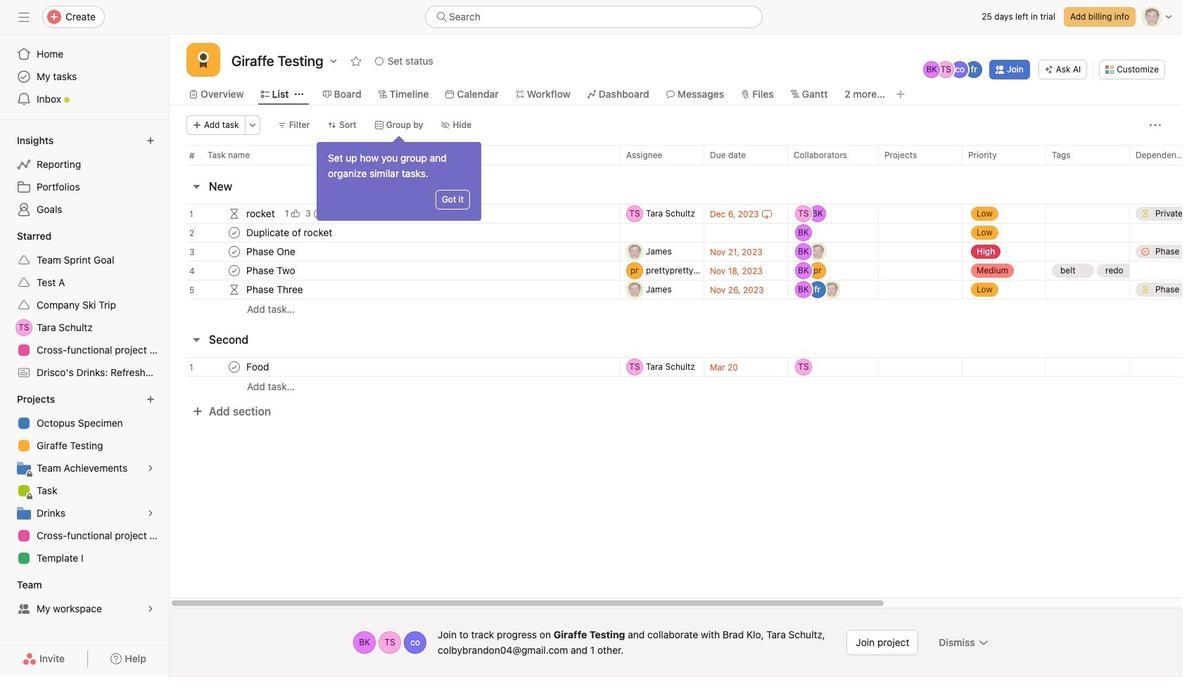 Task type: describe. For each thing, give the bounding box(es) containing it.
tags for duplicate of rocket cell
[[1046, 223, 1131, 243]]

mark complete image for task name text field in "phase two" cell
[[226, 263, 243, 279]]

mark complete checkbox for task name text field in "phase two" cell
[[226, 263, 243, 279]]

linked projects for phase three cell
[[879, 280, 963, 300]]

mark complete checkbox for task name text field within phase one cell
[[226, 244, 243, 260]]

phase two cell
[[170, 261, 620, 281]]

task name text field for phase three cell
[[244, 283, 307, 297]]

task name text field for rocket cell
[[244, 207, 279, 221]]

duplicate of rocket cell
[[170, 223, 620, 243]]

linked projects for rocket cell
[[879, 204, 963, 224]]

dependencies image for rocket cell
[[226, 206, 243, 222]]

dependencies image for phase three cell
[[226, 282, 243, 299]]

new project or portfolio image
[[146, 396, 155, 404]]

header new tree grid
[[170, 200, 1183, 319]]

hide sidebar image
[[18, 11, 30, 23]]

mark complete image for task name text field within phase one cell
[[226, 244, 243, 260]]

starred element
[[0, 224, 169, 387]]

insights element
[[0, 128, 169, 224]]

mark complete checkbox for task name text field within duplicate of rocket cell
[[226, 225, 243, 241]]

add to starred image
[[350, 56, 362, 67]]

phase three cell
[[170, 280, 620, 300]]

collapse task list for this group image
[[191, 334, 202, 346]]

tags for rocket cell
[[1046, 204, 1131, 224]]

header second tree grid
[[170, 353, 1183, 396]]

ribbon image
[[195, 51, 212, 68]]

teams element
[[0, 573, 169, 624]]

mark complete image for task name text field within the food cell
[[226, 359, 243, 376]]

0 horizontal spatial more actions image
[[248, 121, 257, 130]]

see details, my workspace image
[[146, 605, 155, 614]]

3 comments image
[[314, 210, 322, 218]]

1 like. click to like this task image
[[292, 210, 300, 218]]

mark complete checkbox for task name text field within the food cell
[[226, 359, 243, 376]]



Task type: locate. For each thing, give the bounding box(es) containing it.
task name text field inside rocket cell
[[244, 207, 279, 221]]

1 dependencies image from the top
[[226, 206, 243, 222]]

mark complete checkbox inside phase one cell
[[226, 244, 243, 260]]

list box
[[425, 6, 763, 28]]

1 mark complete image from the top
[[226, 225, 243, 241]]

you've reached the maximum number of tabs. remove a tab to add a new one. image
[[896, 89, 907, 100]]

task name text field inside phase one cell
[[244, 245, 300, 259]]

mark complete image
[[226, 263, 243, 279], [226, 359, 243, 376]]

3 mark complete checkbox from the top
[[226, 263, 243, 279]]

dependencies image inside phase three cell
[[226, 282, 243, 299]]

tab actions image
[[295, 90, 303, 99]]

tags for phase three cell
[[1046, 280, 1131, 300]]

task name text field for "phase two" cell
[[244, 264, 300, 278]]

new insights image
[[146, 137, 155, 145]]

2 task name text field from the top
[[244, 226, 337, 240]]

phase one cell
[[170, 242, 620, 262]]

2 mark complete image from the top
[[226, 359, 243, 376]]

food cell
[[170, 358, 620, 377]]

task name text field for food cell
[[244, 360, 274, 375]]

mark complete checkbox inside food cell
[[226, 359, 243, 376]]

1 mark complete image from the top
[[226, 263, 243, 279]]

1 mark complete checkbox from the top
[[226, 225, 243, 241]]

mark complete image inside duplicate of rocket cell
[[226, 225, 243, 241]]

mark complete checkbox inside "phase two" cell
[[226, 263, 243, 279]]

dependencies image
[[226, 206, 243, 222], [226, 282, 243, 299]]

mark complete checkbox inside duplicate of rocket cell
[[226, 225, 243, 241]]

more actions image
[[1150, 120, 1162, 131]]

1 vertical spatial mark complete image
[[226, 244, 243, 260]]

2 mark complete image from the top
[[226, 244, 243, 260]]

mark complete image inside "phase two" cell
[[226, 263, 243, 279]]

tooltip
[[317, 138, 482, 221]]

5 task name text field from the top
[[244, 283, 307, 297]]

4 task name text field from the top
[[244, 264, 300, 278]]

1 vertical spatial mark complete image
[[226, 359, 243, 376]]

2 dependencies image from the top
[[226, 282, 243, 299]]

1 horizontal spatial more actions image
[[978, 638, 990, 649]]

0 vertical spatial more actions image
[[248, 121, 257, 130]]

1 vertical spatial more actions image
[[978, 638, 990, 649]]

4 mark complete checkbox from the top
[[226, 359, 243, 376]]

row
[[170, 145, 1183, 171], [187, 164, 1183, 165], [170, 200, 1183, 228], [170, 219, 1183, 247], [170, 238, 1183, 266], [170, 257, 1183, 285], [170, 276, 1183, 304], [170, 299, 1183, 319], [170, 353, 1183, 382], [170, 377, 1183, 396]]

Task name text field
[[244, 207, 279, 221], [244, 226, 337, 240], [244, 245, 300, 259], [244, 264, 300, 278], [244, 283, 307, 297], [244, 360, 274, 375]]

mark complete image inside food cell
[[226, 359, 243, 376]]

6 task name text field from the top
[[244, 360, 274, 375]]

see details, team achievements image
[[146, 465, 155, 473]]

task name text field for phase one cell
[[244, 245, 300, 259]]

0 vertical spatial mark complete image
[[226, 263, 243, 279]]

task name text field inside duplicate of rocket cell
[[244, 226, 337, 240]]

projects element
[[0, 387, 169, 573]]

collapse task list for this group image
[[191, 181, 202, 192]]

mark complete image for task name text field within duplicate of rocket cell
[[226, 225, 243, 241]]

global element
[[0, 34, 169, 119]]

task name text field inside food cell
[[244, 360, 274, 375]]

2 mark complete checkbox from the top
[[226, 244, 243, 260]]

linked projects for duplicate of rocket cell
[[879, 223, 963, 243]]

Mark complete checkbox
[[226, 225, 243, 241], [226, 244, 243, 260], [226, 263, 243, 279], [226, 359, 243, 376]]

mark complete image
[[226, 225, 243, 241], [226, 244, 243, 260]]

more actions image
[[248, 121, 257, 130], [978, 638, 990, 649]]

mark complete image inside phase one cell
[[226, 244, 243, 260]]

task name text field inside "phase two" cell
[[244, 264, 300, 278]]

1 task name text field from the top
[[244, 207, 279, 221]]

0 vertical spatial mark complete image
[[226, 225, 243, 241]]

1 vertical spatial dependencies image
[[226, 282, 243, 299]]

task name text field for duplicate of rocket cell
[[244, 226, 337, 240]]

0 vertical spatial dependencies image
[[226, 206, 243, 222]]

3 task name text field from the top
[[244, 245, 300, 259]]

task name text field inside phase three cell
[[244, 283, 307, 297]]

see details, drinks image
[[146, 510, 155, 518]]

rocket cell
[[170, 204, 620, 224]]



Task type: vqa. For each thing, say whether or not it's contained in the screenshot.
fourth Mark complete option from the top of the page
no



